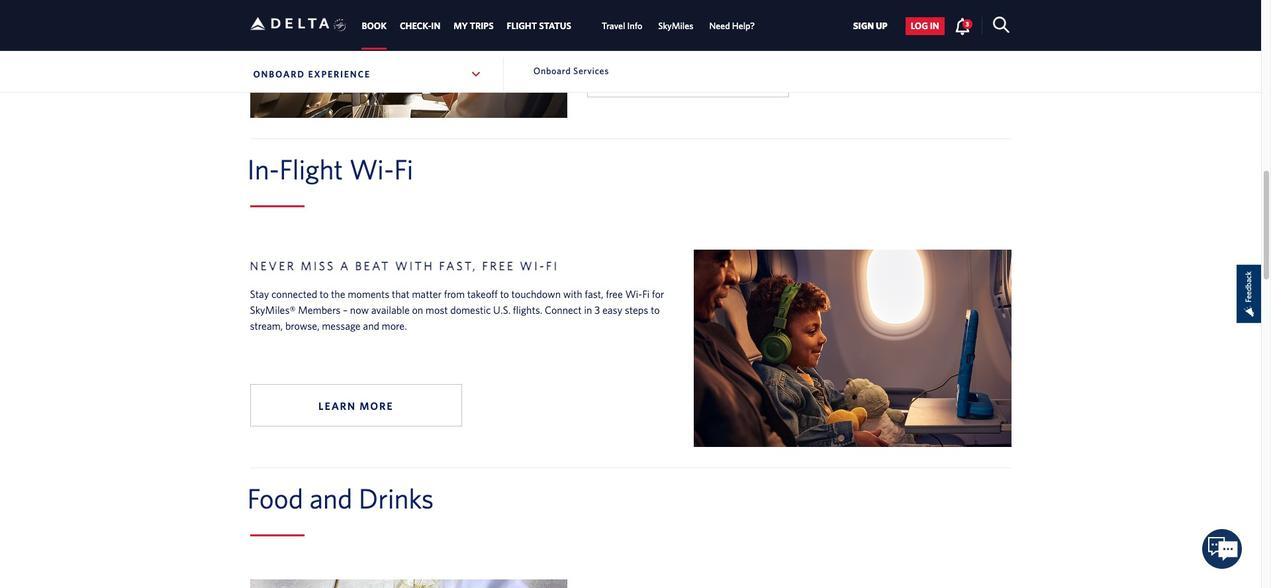 Task type: describe. For each thing, give the bounding box(es) containing it.
easy
[[603, 304, 623, 316]]

message
[[322, 320, 361, 332]]

on
[[412, 304, 423, 316]]

and inside stay connected to the moments that matter from takeoff to touchdown with fast, free wi-fi for skymiles® members – now available on most domestic u.s. flights. connect in 3 easy steps to stream, browse, message and more.
[[363, 320, 379, 332]]

in
[[431, 21, 441, 31]]

drinks
[[359, 482, 434, 514]]

in inside stay connected to the moments that matter from takeoff to touchdown with fast, free wi-fi for skymiles® members – now available on most domestic u.s. flights. connect in 3 easy steps to stream, browse, message and more.
[[584, 304, 592, 316]]

browse,
[[285, 320, 320, 332]]

flight status
[[507, 21, 571, 31]]

food and drinks
[[247, 482, 434, 514]]

fast,
[[585, 288, 604, 300]]

food
[[247, 482, 303, 514]]

0 horizontal spatial and
[[310, 482, 353, 514]]

services
[[574, 66, 609, 76]]

delta air lines image
[[250, 3, 329, 44]]

sign
[[853, 21, 874, 31]]

0 horizontal spatial to
[[320, 288, 329, 300]]

message us image
[[1203, 529, 1243, 569]]

experience
[[308, 69, 371, 79]]

flight
[[507, 21, 537, 31]]

miss
[[301, 259, 335, 273]]

log in button
[[906, 17, 945, 35]]

help?
[[732, 21, 755, 31]]

fi
[[546, 259, 559, 273]]

my trips
[[454, 21, 494, 31]]

onboard experience
[[253, 69, 371, 79]]

3 inside stay connected to the moments that matter from takeoff to touchdown with fast, free wi-fi for skymiles® members – now available on most domestic u.s. flights. connect in 3 easy steps to stream, browse, message and more.
[[595, 304, 600, 316]]

my trips link
[[454, 14, 494, 38]]

wi- inside stay connected to the moments that matter from takeoff to touchdown with fast, free wi-fi for skymiles® members – now available on most domestic u.s. flights. connect in 3 easy steps to stream, browse, message and more.
[[625, 288, 642, 300]]

travel
[[602, 21, 625, 31]]

learn more
[[319, 400, 394, 412]]

learn more link
[[250, 384, 462, 426]]

need help? link
[[709, 14, 755, 38]]

never
[[250, 259, 296, 273]]

skymiles
[[658, 21, 694, 31]]

stay
[[250, 288, 269, 300]]

flight
[[279, 153, 343, 184]]

takeoff
[[467, 288, 498, 300]]

connected
[[271, 288, 317, 300]]

check-in link
[[400, 14, 441, 38]]

more.
[[382, 320, 407, 332]]

moments
[[348, 288, 390, 300]]

beat
[[355, 259, 390, 273]]

0 horizontal spatial fi
[[394, 153, 413, 184]]

steps
[[625, 304, 648, 316]]

status
[[539, 21, 571, 31]]

for
[[652, 288, 664, 300]]

travel info
[[602, 21, 643, 31]]

skymiles®
[[250, 304, 296, 316]]

fi inside stay connected to the moments that matter from takeoff to touchdown with fast, free wi-fi for skymiles® members – now available on most domestic u.s. flights. connect in 3 easy steps to stream, browse, message and more.
[[642, 288, 650, 300]]

book
[[362, 21, 387, 31]]

in-flight wi-fi
[[247, 153, 413, 184]]

3 link
[[955, 17, 973, 34]]



Task type: locate. For each thing, give the bounding box(es) containing it.
check-in
[[400, 21, 441, 31]]

wi- up steps
[[625, 288, 642, 300]]

domestic
[[450, 304, 491, 316]]

book link
[[362, 14, 387, 38]]

a
[[340, 259, 351, 273]]

onboard left services
[[534, 66, 571, 76]]

matter
[[412, 288, 442, 300]]

3
[[966, 20, 969, 28], [595, 304, 600, 316]]

onboard inside dropdown button
[[253, 69, 305, 79]]

1 horizontal spatial 3
[[966, 20, 969, 28]]

wi- right flight
[[349, 153, 394, 184]]

that
[[392, 288, 410, 300]]

in right the log
[[930, 21, 939, 31]]

most
[[426, 304, 448, 316]]

0 horizontal spatial wi-
[[349, 153, 394, 184]]

up
[[876, 21, 888, 31]]

info
[[627, 21, 643, 31]]

flights.
[[513, 304, 542, 316]]

1 vertical spatial 3
[[595, 304, 600, 316]]

to
[[320, 288, 329, 300], [500, 288, 509, 300], [651, 304, 660, 316]]

onboard down delta air lines image
[[253, 69, 305, 79]]

1 horizontal spatial to
[[500, 288, 509, 300]]

onboard experience button
[[250, 58, 485, 91]]

with
[[395, 259, 434, 273]]

1 horizontal spatial wi-
[[625, 288, 642, 300]]

now
[[350, 304, 369, 316]]

my
[[454, 21, 468, 31]]

in inside the log in "button"
[[930, 21, 939, 31]]

tab list
[[355, 0, 763, 50]]

onboard for onboard services
[[534, 66, 571, 76]]

and down now
[[363, 320, 379, 332]]

skyteam image
[[334, 5, 346, 46]]

travel info link
[[602, 14, 643, 38]]

1 horizontal spatial and
[[363, 320, 379, 332]]

learn
[[319, 400, 356, 412]]

1 vertical spatial in
[[584, 304, 592, 316]]

check-
[[400, 21, 431, 31]]

0 vertical spatial wi-
[[349, 153, 394, 184]]

need
[[709, 21, 730, 31]]

1 horizontal spatial fi
[[642, 288, 650, 300]]

in down the "fast,"
[[584, 304, 592, 316]]

wi-
[[520, 259, 546, 273]]

sign up link
[[848, 17, 893, 35]]

in
[[930, 21, 939, 31], [584, 304, 592, 316]]

0 horizontal spatial 3
[[595, 304, 600, 316]]

free
[[482, 259, 515, 273]]

onboard for onboard experience
[[253, 69, 305, 79]]

stream,
[[250, 320, 283, 332]]

onboard
[[534, 66, 571, 76], [253, 69, 305, 79]]

0 vertical spatial and
[[363, 320, 379, 332]]

trips
[[470, 21, 494, 31]]

and
[[363, 320, 379, 332], [310, 482, 353, 514]]

more
[[360, 400, 394, 412]]

log
[[911, 21, 928, 31]]

need help?
[[709, 21, 755, 31]]

connect
[[545, 304, 582, 316]]

to left the
[[320, 288, 329, 300]]

0 vertical spatial fi
[[394, 153, 413, 184]]

1 vertical spatial and
[[310, 482, 353, 514]]

sign up
[[853, 21, 888, 31]]

from
[[444, 288, 465, 300]]

0 horizontal spatial onboard
[[253, 69, 305, 79]]

and right food
[[310, 482, 353, 514]]

1 horizontal spatial onboard
[[534, 66, 571, 76]]

3 right log in
[[966, 20, 969, 28]]

skymiles link
[[658, 14, 694, 38]]

2 horizontal spatial to
[[651, 304, 660, 316]]

free
[[606, 288, 623, 300]]

3 left easy
[[595, 304, 600, 316]]

touchdown
[[512, 288, 561, 300]]

in-
[[247, 153, 279, 184]]

the
[[331, 288, 345, 300]]

u.s.
[[493, 304, 511, 316]]

0 vertical spatial in
[[930, 21, 939, 31]]

0 horizontal spatial in
[[584, 304, 592, 316]]

to up u.s.
[[500, 288, 509, 300]]

stay connected to the moments that matter from takeoff to touchdown with fast, free wi-fi for skymiles® members – now available on most domestic u.s. flights. connect in 3 easy steps to stream, browse, message and more.
[[250, 288, 664, 332]]

tab list containing book
[[355, 0, 763, 50]]

1 horizontal spatial in
[[930, 21, 939, 31]]

log in
[[911, 21, 939, 31]]

0 vertical spatial 3
[[966, 20, 969, 28]]

members
[[298, 304, 341, 316]]

1 vertical spatial wi-
[[625, 288, 642, 300]]

wi-
[[349, 153, 394, 184], [625, 288, 642, 300]]

onboard services
[[534, 66, 609, 76]]

flight status link
[[507, 14, 571, 38]]

1 vertical spatial fi
[[642, 288, 650, 300]]

–
[[343, 304, 348, 316]]

fi
[[394, 153, 413, 184], [642, 288, 650, 300]]

to down 'for'
[[651, 304, 660, 316]]

with
[[563, 288, 583, 300]]

available
[[371, 304, 410, 316]]

fast,
[[439, 259, 477, 273]]

never miss a beat with fast, free wi-fi
[[250, 259, 559, 273]]



Task type: vqa. For each thing, say whether or not it's contained in the screenshot.
learn more in the left bottom of the page
yes



